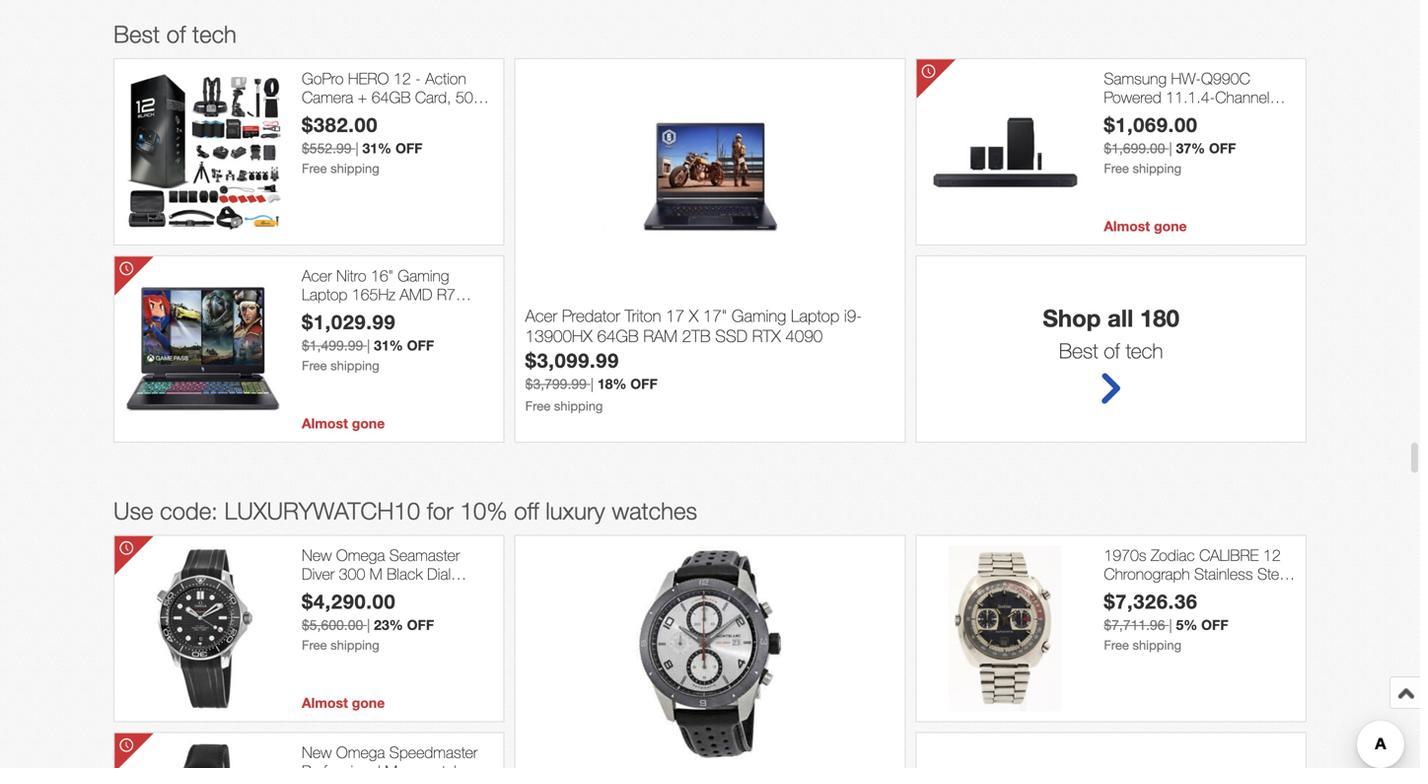 Task type: locate. For each thing, give the bounding box(es) containing it.
0 horizontal spatial 64gb
[[372, 88, 411, 107]]

men's inside 1970s zodiac calibre 12 chronograph stainless steel 44mm men's watch ref 902 886
[[1152, 584, 1192, 603]]

44mm
[[1105, 584, 1147, 603]]

1 vertical spatial almost
[[302, 415, 348, 432]]

shipping inside $1,029.99 $1,499.99 | 31% off free shipping
[[331, 358, 380, 373]]

0 vertical spatial omega
[[336, 546, 385, 565]]

omega for diver
[[336, 546, 385, 565]]

4090
[[786, 326, 823, 346]]

off inside $7,326.36 $7,711.96 | 5% off free shipping
[[1202, 617, 1229, 633]]

| inside $1,069.00 $1,699.00 | 37% off free shipping
[[1170, 140, 1173, 156]]

ssd down 7735hs
[[302, 323, 332, 342]]

12 left - at left
[[394, 69, 411, 88]]

| left 37%
[[1170, 140, 1173, 156]]

2 vertical spatial gone
[[352, 695, 385, 711]]

| for $382.00
[[356, 140, 359, 156]]

men's down diver
[[302, 584, 342, 603]]

$1,699.00
[[1105, 140, 1166, 156]]

ssd inside acer predator triton 17 x 17" gaming laptop i9- 13900hx 64gb ram 2tb ssd rtx 4090 $3,099.99 $3,799.99 | 18% off free shipping
[[716, 326, 748, 346]]

0 vertical spatial 31%
[[363, 140, 392, 156]]

1 new from the top
[[302, 546, 332, 565]]

31% inside $1,029.99 $1,499.99 | 31% off free shipping
[[374, 337, 403, 354]]

free down $5,600.00
[[302, 638, 327, 653]]

2 vertical spatial almost
[[302, 695, 348, 711]]

new
[[302, 546, 332, 565], [302, 743, 332, 762]]

new for new omega speedmaster professional moonwatc
[[302, 743, 332, 762]]

1 vertical spatial gaming
[[732, 306, 787, 326]]

1970s
[[1105, 546, 1147, 565]]

rtx
[[337, 323, 364, 342], [753, 326, 781, 346]]

1 horizontal spatial of
[[1105, 338, 1121, 363]]

0 horizontal spatial of
[[167, 20, 186, 48]]

almost gone down $1,699.00 on the top of the page
[[1105, 218, 1188, 234]]

0 vertical spatial laptop
[[302, 285, 348, 304]]

gaming up amd at top
[[398, 266, 449, 285]]

off for $382.00
[[396, 140, 423, 156]]

2 new from the top
[[302, 743, 332, 762]]

shipping down '$1,499.99'
[[331, 358, 380, 373]]

| inside $1,029.99 $1,499.99 | 31% off free shipping
[[367, 337, 370, 354]]

1 horizontal spatial 12
[[1264, 546, 1282, 565]]

seamaster
[[390, 546, 460, 565]]

31% inside $382.00 $552.99 | 31% off free shipping
[[363, 140, 392, 156]]

64gb down 'triton'
[[597, 326, 639, 346]]

rtx inside acer predator triton 17 x 17" gaming laptop i9- 13900hx 64gb ram 2tb ssd rtx 4090 $3,099.99 $3,799.99 | 18% off free shipping
[[753, 326, 781, 346]]

1 vertical spatial laptop
[[791, 306, 840, 326]]

almost down '$1,499.99'
[[302, 415, 348, 432]]

free for $7,326.36
[[1105, 638, 1130, 653]]

| down $382.00
[[356, 140, 359, 156]]

watches
[[612, 497, 698, 525]]

0 vertical spatial gaming
[[398, 266, 449, 285]]

ram down 17
[[644, 326, 678, 346]]

acer inside acer predator triton 17 x 17" gaming laptop i9- 13900hx 64gb ram 2tb ssd rtx 4090 $3,099.99 $3,799.99 | 18% off free shipping
[[526, 306, 558, 326]]

free inside $1,069.00 $1,699.00 | 37% off free shipping
[[1105, 161, 1130, 176]]

| inside $382.00 $552.99 | 31% off free shipping
[[356, 140, 359, 156]]

2 vertical spatial almost gone
[[302, 695, 385, 711]]

almost gone for $4,290.00
[[302, 695, 385, 711]]

laptop up 7735hs
[[302, 285, 348, 304]]

shipping inside $4,290.00 $5,600.00 | 23% off free shipping
[[331, 638, 380, 653]]

shipping down $552.99
[[331, 161, 380, 176]]

off right 4070
[[407, 337, 434, 354]]

men's
[[302, 584, 342, 603], [1152, 584, 1192, 603]]

camera
[[302, 88, 354, 107]]

omega
[[336, 546, 385, 565], [336, 743, 385, 762]]

watch down stainless
[[1196, 584, 1238, 603]]

1 horizontal spatial hw-
[[1172, 69, 1202, 88]]

gone for $1,069.00
[[1155, 218, 1188, 234]]

almost for $4,290.00
[[302, 695, 348, 711]]

10%
[[460, 497, 508, 525]]

off right "18%"
[[631, 376, 658, 392]]

0 vertical spatial new
[[302, 546, 332, 565]]

new up diver
[[302, 546, 332, 565]]

off right 5%
[[1202, 617, 1229, 633]]

1 vertical spatial 12
[[1264, 546, 1282, 565]]

men's down 'chronograph' at the bottom right of the page
[[1152, 584, 1192, 603]]

shop
[[1043, 304, 1102, 332]]

gone
[[1155, 218, 1188, 234], [352, 415, 385, 432], [352, 695, 385, 711]]

1 horizontal spatial watch
[[1196, 584, 1238, 603]]

off right 37%
[[1210, 140, 1237, 156]]

batteries
[[302, 126, 359, 145]]

| inside $4,290.00 $5,600.00 | 23% off free shipping
[[367, 617, 370, 633]]

gone for $1,029.99
[[352, 415, 385, 432]]

soundbar
[[1105, 107, 1169, 126]]

almost gone up professional
[[302, 695, 385, 711]]

gopro hero 12 - action camera + 64gb card, 50 piece accessory kit, 2 batteries link
[[302, 69, 494, 145]]

almost gone
[[1105, 218, 1188, 234], [302, 415, 385, 432], [302, 695, 385, 711]]

1 horizontal spatial ram
[[644, 326, 678, 346]]

1 horizontal spatial 64gb
[[597, 326, 639, 346]]

1970s zodiac calibre 12 chronograph stainless steel 44mm men's watch ref 902 886
[[1105, 546, 1295, 622]]

2 men's from the left
[[1152, 584, 1192, 603]]

off inside $1,029.99 $1,499.99 | 31% off free shipping
[[407, 337, 434, 354]]

1 horizontal spatial tech
[[1126, 338, 1164, 363]]

31% down the 16gb
[[374, 337, 403, 354]]

shipping down $7,711.96
[[1133, 638, 1182, 653]]

64gb
[[372, 88, 411, 107], [597, 326, 639, 346]]

2 watch from the left
[[1196, 584, 1238, 603]]

samsung
[[1105, 69, 1167, 88]]

predator
[[562, 306, 621, 326]]

watch
[[346, 584, 388, 603], [1196, 584, 1238, 603]]

off inside $1,069.00 $1,699.00 | 37% off free shipping
[[1210, 140, 1237, 156]]

stainless
[[1195, 565, 1254, 584]]

64gb inside acer predator triton 17 x 17" gaming laptop i9- 13900hx 64gb ram 2tb ssd rtx 4090 $3,099.99 $3,799.99 | 18% off free shipping
[[597, 326, 639, 346]]

gone down $1,029.99 $1,499.99 | 31% off free shipping
[[352, 415, 385, 432]]

amd
[[400, 285, 433, 304]]

gone up new omega speedmaster professional moonwatc
[[352, 695, 385, 711]]

1 vertical spatial omega
[[336, 743, 385, 762]]

free
[[302, 161, 327, 176], [1105, 161, 1130, 176], [302, 358, 327, 373], [526, 398, 551, 414], [302, 638, 327, 653], [1105, 638, 1130, 653]]

i9-
[[845, 306, 863, 326]]

gopro
[[302, 69, 344, 88]]

omega up professional
[[336, 743, 385, 762]]

1 horizontal spatial best
[[1060, 338, 1099, 363]]

| down $1,029.99
[[367, 337, 370, 354]]

powered
[[1105, 88, 1162, 107]]

free inside $1,029.99 $1,499.99 | 31% off free shipping
[[302, 358, 327, 373]]

card,
[[415, 88, 452, 107]]

165hz
[[352, 285, 396, 304]]

0 horizontal spatial ram
[[406, 304, 438, 323]]

shipping inside $7,326.36 $7,711.96 | 5% off free shipping
[[1133, 638, 1182, 653]]

gaming
[[398, 266, 449, 285], [732, 306, 787, 326]]

acer for predator
[[526, 306, 558, 326]]

diver
[[302, 565, 335, 584]]

almost for $1,029.99
[[302, 415, 348, 432]]

watch inside new omega seamaster diver 300 m black dial men's watch 210.32.42.20.01.001
[[346, 584, 388, 603]]

0 horizontal spatial ssd
[[302, 323, 332, 342]]

new inside new omega seamaster diver 300 m black dial men's watch 210.32.42.20.01.001
[[302, 546, 332, 565]]

| inside $7,326.36 $7,711.96 | 5% off free shipping
[[1170, 617, 1173, 633]]

1 vertical spatial 31%
[[374, 337, 403, 354]]

ssd
[[302, 323, 332, 342], [716, 326, 748, 346]]

fi
[[1280, 107, 1291, 126]]

off for $1,029.99
[[407, 337, 434, 354]]

1 vertical spatial 64gb
[[597, 326, 639, 346]]

0 horizontal spatial 12
[[394, 69, 411, 88]]

new up professional
[[302, 743, 332, 762]]

| for $4,290.00
[[367, 617, 370, 633]]

omega inside new omega seamaster diver 300 m black dial men's watch 210.32.42.20.01.001
[[336, 546, 385, 565]]

$5,600.00
[[302, 617, 363, 633]]

laptop
[[302, 285, 348, 304], [791, 306, 840, 326]]

off for $1,069.00
[[1210, 140, 1237, 156]]

ram inside acer nitro 16" gaming laptop 165hz amd r7 7735hs 16gb ram 512gb ssd rtx 4070 8gb
[[406, 304, 438, 323]]

piece
[[302, 107, 339, 126]]

1 vertical spatial hw-
[[1105, 126, 1135, 145]]

shipping down $3,799.99
[[554, 398, 603, 414]]

0 horizontal spatial tech
[[192, 20, 237, 48]]

free down $1,699.00 on the top of the page
[[1105, 161, 1130, 176]]

men's inside new omega seamaster diver 300 m black dial men's watch 210.32.42.20.01.001
[[302, 584, 342, 603]]

12 inside gopro hero 12 - action camera + 64gb card, 50 piece accessory kit, 2 batteries
[[394, 69, 411, 88]]

of
[[167, 20, 186, 48], [1105, 338, 1121, 363]]

rtx left 4090
[[753, 326, 781, 346]]

1 horizontal spatial rtx
[[753, 326, 781, 346]]

$1,069.00
[[1105, 113, 1199, 136]]

| left 5%
[[1170, 617, 1173, 633]]

ram up the 8gb
[[406, 304, 438, 323]]

1 watch from the left
[[346, 584, 388, 603]]

tech
[[192, 20, 237, 48], [1126, 338, 1164, 363]]

0 vertical spatial 64gb
[[372, 88, 411, 107]]

1 vertical spatial ram
[[644, 326, 678, 346]]

12 up steel
[[1264, 546, 1282, 565]]

1 omega from the top
[[336, 546, 385, 565]]

0 horizontal spatial men's
[[302, 584, 342, 603]]

13900hx
[[526, 326, 593, 346]]

free inside $7,326.36 $7,711.96 | 5% off free shipping
[[1105, 638, 1130, 653]]

180
[[1141, 304, 1180, 332]]

1 vertical spatial almost gone
[[302, 415, 385, 432]]

shipping down $5,600.00
[[331, 638, 380, 653]]

off inside $4,290.00 $5,600.00 | 23% off free shipping
[[407, 617, 434, 633]]

0 vertical spatial ram
[[406, 304, 438, 323]]

64gb up accessory
[[372, 88, 411, 107]]

shipping inside $382.00 $552.99 | 31% off free shipping
[[331, 161, 380, 176]]

free for $382.00
[[302, 161, 327, 176]]

free inside $382.00 $552.99 | 31% off free shipping
[[302, 161, 327, 176]]

hw- up 11.1.4-
[[1172, 69, 1202, 88]]

1 vertical spatial gone
[[352, 415, 385, 432]]

$1,029.99 $1,499.99 | 31% off free shipping
[[302, 310, 434, 373]]

free down $7,711.96
[[1105, 638, 1130, 653]]

1 men's from the left
[[302, 584, 342, 603]]

31% for $1,029.99
[[374, 337, 403, 354]]

free down '$1,499.99'
[[302, 358, 327, 373]]

0 horizontal spatial gaming
[[398, 266, 449, 285]]

best inside shop all 180 best of tech
[[1060, 338, 1099, 363]]

0 horizontal spatial hw-
[[1105, 126, 1135, 145]]

almost for $1,069.00
[[1105, 218, 1151, 234]]

almost down $1,699.00 on the top of the page
[[1105, 218, 1151, 234]]

new omega seamaster diver 300 m black dial men's watch 210.32.42.20.01.001
[[302, 546, 460, 622]]

free down $552.99
[[302, 161, 327, 176]]

acer nitro 16" gaming laptop 165hz amd r7 7735hs 16gb ram 512gb ssd rtx 4070 8gb
[[302, 266, 490, 342]]

watch inside 1970s zodiac calibre 12 chronograph stainless steel 44mm men's watch ref 902 886
[[1196, 584, 1238, 603]]

| left 23%
[[367, 617, 370, 633]]

1 horizontal spatial ssd
[[716, 326, 748, 346]]

gaming right 17"
[[732, 306, 787, 326]]

0 vertical spatial best
[[113, 20, 160, 48]]

off inside $382.00 $552.99 | 31% off free shipping
[[396, 140, 423, 156]]

0 horizontal spatial watch
[[346, 584, 388, 603]]

system
[[1174, 107, 1223, 126]]

23%
[[374, 617, 403, 633]]

free down $3,799.99
[[526, 398, 551, 414]]

watch for $4,290.00
[[346, 584, 388, 603]]

16gb
[[362, 304, 401, 323]]

1 horizontal spatial laptop
[[791, 306, 840, 326]]

0 horizontal spatial acer
[[302, 266, 332, 285]]

acer inside acer nitro 16" gaming laptop 165hz amd r7 7735hs 16gb ram 512gb ssd rtx 4070 8gb
[[302, 266, 332, 285]]

omega inside new omega speedmaster professional moonwatc
[[336, 743, 385, 762]]

31%
[[363, 140, 392, 156], [374, 337, 403, 354]]

0 horizontal spatial rtx
[[337, 323, 364, 342]]

omega up 300
[[336, 546, 385, 565]]

0 vertical spatial acer
[[302, 266, 332, 285]]

12
[[394, 69, 411, 88], [1264, 546, 1282, 565]]

laptop up 4090
[[791, 306, 840, 326]]

1 vertical spatial tech
[[1126, 338, 1164, 363]]

off
[[396, 140, 423, 156], [1210, 140, 1237, 156], [407, 337, 434, 354], [631, 376, 658, 392], [514, 497, 539, 525], [407, 617, 434, 633], [1202, 617, 1229, 633]]

acer left nitro
[[302, 266, 332, 285]]

902
[[1269, 584, 1295, 603]]

0 vertical spatial almost gone
[[1105, 218, 1188, 234]]

1 vertical spatial new
[[302, 743, 332, 762]]

hw- down soundbar
[[1105, 126, 1135, 145]]

steel
[[1258, 565, 1291, 584]]

ram inside acer predator triton 17 x 17" gaming laptop i9- 13900hx 64gb ram 2tb ssd rtx 4090 $3,099.99 $3,799.99 | 18% off free shipping
[[644, 326, 678, 346]]

best
[[113, 20, 160, 48], [1060, 338, 1099, 363]]

free inside $4,290.00 $5,600.00 | 23% off free shipping
[[302, 638, 327, 653]]

gaming inside acer predator triton 17 x 17" gaming laptop i9- 13900hx 64gb ram 2tb ssd rtx 4090 $3,099.99 $3,799.99 | 18% off free shipping
[[732, 306, 787, 326]]

off right 23%
[[407, 617, 434, 633]]

$1,029.99
[[302, 310, 396, 334]]

acer
[[302, 266, 332, 285], [526, 306, 558, 326]]

$7,711.96
[[1105, 617, 1166, 633]]

2 omega from the top
[[336, 743, 385, 762]]

speedmaster
[[390, 743, 478, 762]]

off down kit,
[[396, 140, 423, 156]]

1 vertical spatial best
[[1060, 338, 1099, 363]]

0 vertical spatial gone
[[1155, 218, 1188, 234]]

off for $7,326.36
[[1202, 617, 1229, 633]]

off right 10% on the bottom left of page
[[514, 497, 539, 525]]

for
[[427, 497, 454, 525]]

0 vertical spatial almost
[[1105, 218, 1151, 234]]

0 vertical spatial 12
[[394, 69, 411, 88]]

1 horizontal spatial gaming
[[732, 306, 787, 326]]

31% down accessory
[[363, 140, 392, 156]]

rtx down 7735hs
[[337, 323, 364, 342]]

shipping inside $1,069.00 $1,699.00 | 37% off free shipping
[[1133, 161, 1182, 176]]

| for $1,029.99
[[367, 337, 370, 354]]

300
[[339, 565, 365, 584]]

0 horizontal spatial laptop
[[302, 285, 348, 304]]

gone down 37%
[[1155, 218, 1188, 234]]

acer predator triton 17 x 17" gaming laptop i9- 13900hx 64gb ram 2tb ssd rtx 4090 $3,099.99 $3,799.99 | 18% off free shipping
[[526, 306, 863, 414]]

new inside new omega speedmaster professional moonwatc
[[302, 743, 332, 762]]

| for $1,069.00
[[1170, 140, 1173, 156]]

| left "18%"
[[591, 376, 594, 392]]

shipping down $1,699.00 on the top of the page
[[1133, 161, 1182, 176]]

watch up 210.32.42.20.01.001
[[346, 584, 388, 603]]

acer up 13900hx
[[526, 306, 558, 326]]

almost up professional
[[302, 695, 348, 711]]

with
[[1227, 107, 1253, 126]]

channel
[[1216, 88, 1270, 107]]

almost gone down '$1,499.99'
[[302, 415, 385, 432]]

1 vertical spatial acer
[[526, 306, 558, 326]]

1 horizontal spatial acer
[[526, 306, 558, 326]]

almost gone for $1,069.00
[[1105, 218, 1188, 234]]

1 vertical spatial of
[[1105, 338, 1121, 363]]

ssd down 17"
[[716, 326, 748, 346]]

1 horizontal spatial men's
[[1152, 584, 1192, 603]]



Task type: describe. For each thing, give the bounding box(es) containing it.
laptop inside acer nitro 16" gaming laptop 165hz amd r7 7735hs 16gb ram 512gb ssd rtx 4070 8gb
[[302, 285, 348, 304]]

$4,290.00
[[302, 590, 396, 614]]

action
[[426, 69, 467, 88]]

laptop inside acer predator triton 17 x 17" gaming laptop i9- 13900hx 64gb ram 2tb ssd rtx 4090 $3,099.99 $3,799.99 | 18% off free shipping
[[791, 306, 840, 326]]

1970s zodiac calibre 12 chronograph stainless steel 44mm men's watch ref 902 886 link
[[1105, 546, 1297, 622]]

accessory
[[343, 107, 412, 126]]

r7
[[437, 285, 456, 304]]

shipping inside acer predator triton 17 x 17" gaming laptop i9- 13900hx 64gb ram 2tb ssd rtx 4090 $3,099.99 $3,799.99 | 18% off free shipping
[[554, 398, 603, 414]]

0 vertical spatial of
[[167, 20, 186, 48]]

q990c/za
[[1135, 126, 1207, 145]]

off inside acer predator triton 17 x 17" gaming laptop i9- 13900hx 64gb ram 2tb ssd rtx 4090 $3,099.99 $3,799.99 | 18% off free shipping
[[631, 376, 658, 392]]

new omega speedmaster professional moonwatc link
[[302, 743, 494, 769]]

use
[[113, 497, 153, 525]]

$382.00 $552.99 | 31% off free shipping
[[302, 113, 423, 176]]

professional
[[302, 762, 381, 769]]

all
[[1108, 304, 1134, 332]]

shop all 180 best of tech
[[1043, 304, 1180, 363]]

$1,499.99
[[302, 337, 363, 354]]

chronograph
[[1105, 565, 1191, 584]]

acer for nitro
[[302, 266, 332, 285]]

17
[[666, 306, 685, 326]]

samsung hw-q990c powered 11.1.4-channel soundbar system with wi-fi hw-q990c/za
[[1105, 69, 1291, 145]]

samsung hw-q990c powered 11.1.4-channel soundbar system with wi-fi hw-q990c/za link
[[1105, 69, 1297, 145]]

37%
[[1177, 140, 1206, 156]]

$3,099.99
[[526, 349, 620, 372]]

wi-
[[1258, 107, 1280, 126]]

| inside acer predator triton 17 x 17" gaming laptop i9- 13900hx 64gb ram 2tb ssd rtx 4090 $3,099.99 $3,799.99 | 18% off free shipping
[[591, 376, 594, 392]]

7735hs
[[302, 304, 358, 323]]

ssd inside acer nitro 16" gaming laptop 165hz amd r7 7735hs 16gb ram 512gb ssd rtx 4070 8gb
[[302, 323, 332, 342]]

free inside acer predator triton 17 x 17" gaming laptop i9- 13900hx 64gb ram 2tb ssd rtx 4090 $3,099.99 $3,799.99 | 18% off free shipping
[[526, 398, 551, 414]]

rtx inside acer nitro 16" gaming laptop 165hz amd r7 7735hs 16gb ram 512gb ssd rtx 4070 8gb
[[337, 323, 364, 342]]

of inside shop all 180 best of tech
[[1105, 338, 1121, 363]]

use code: luxurywatch10 for 10% off luxury watches
[[113, 497, 698, 525]]

0 vertical spatial hw-
[[1172, 69, 1202, 88]]

8gb
[[408, 323, 438, 342]]

16"
[[371, 266, 394, 285]]

shipping for $1,069.00
[[1133, 161, 1182, 176]]

free for $1,069.00
[[1105, 161, 1130, 176]]

men's for $4,290.00
[[302, 584, 342, 603]]

new for new omega seamaster diver 300 m black dial men's watch 210.32.42.20.01.001
[[302, 546, 332, 565]]

almost gone for $1,029.99
[[302, 415, 385, 432]]

18%
[[598, 376, 627, 392]]

210.32.42.20.01.001
[[302, 603, 447, 622]]

gopro hero 12 - action camera + 64gb card, 50 piece accessory kit, 2 batteries
[[302, 69, 473, 145]]

acer nitro 16" gaming laptop 165hz amd r7 7735hs 16gb ram 512gb ssd rtx 4070 8gb link
[[302, 266, 494, 342]]

men's for $7,326.36
[[1152, 584, 1192, 603]]

new omega speedmaster professional moonwatc
[[302, 743, 478, 769]]

$3,799.99
[[526, 376, 587, 392]]

best of tech
[[113, 20, 237, 48]]

acer predator triton 17 x 17" gaming laptop i9- 13900hx 64gb ram 2tb ssd rtx 4090 link
[[526, 306, 895, 349]]

886
[[1105, 603, 1131, 622]]

shipping for $7,326.36
[[1133, 638, 1182, 653]]

black
[[387, 565, 423, 584]]

shipping for $1,029.99
[[331, 358, 380, 373]]

$4,290.00 $5,600.00 | 23% off free shipping
[[302, 590, 434, 653]]

code:
[[160, 497, 218, 525]]

$552.99
[[302, 140, 352, 156]]

m
[[370, 565, 383, 584]]

shipping for $382.00
[[331, 161, 380, 176]]

$382.00
[[302, 113, 378, 136]]

q990c
[[1202, 69, 1251, 88]]

50
[[456, 88, 473, 107]]

| for $7,326.36
[[1170, 617, 1173, 633]]

0 horizontal spatial best
[[113, 20, 160, 48]]

64gb inside gopro hero 12 - action camera + 64gb card, 50 piece accessory kit, 2 batteries
[[372, 88, 411, 107]]

gone for $4,290.00
[[352, 695, 385, 711]]

zodiac
[[1152, 546, 1196, 565]]

nitro
[[336, 266, 367, 285]]

off for $4,290.00
[[407, 617, 434, 633]]

17"
[[703, 306, 727, 326]]

$7,326.36 $7,711.96 | 5% off free shipping
[[1105, 590, 1229, 653]]

triton
[[625, 306, 662, 326]]

2tb
[[682, 326, 711, 346]]

31% for $382.00
[[363, 140, 392, 156]]

$1,069.00 $1,699.00 | 37% off free shipping
[[1105, 113, 1237, 176]]

hero
[[348, 69, 389, 88]]

5%
[[1177, 617, 1198, 633]]

ref
[[1243, 584, 1264, 603]]

kit,
[[417, 107, 438, 126]]

0 vertical spatial tech
[[192, 20, 237, 48]]

free for $4,290.00
[[302, 638, 327, 653]]

tech inside shop all 180 best of tech
[[1126, 338, 1164, 363]]

shipping for $4,290.00
[[331, 638, 380, 653]]

x
[[690, 306, 699, 326]]

$7,326.36
[[1105, 590, 1199, 614]]

free for $1,029.99
[[302, 358, 327, 373]]

-
[[416, 69, 421, 88]]

omega for professional
[[336, 743, 385, 762]]

512gb
[[442, 304, 490, 323]]

11.1.4-
[[1167, 88, 1216, 107]]

gaming inside acer nitro 16" gaming laptop 165hz amd r7 7735hs 16gb ram 512gb ssd rtx 4070 8gb
[[398, 266, 449, 285]]

2
[[442, 107, 451, 126]]

12 inside 1970s zodiac calibre 12 chronograph stainless steel 44mm men's watch ref 902 886
[[1264, 546, 1282, 565]]

dial
[[427, 565, 451, 584]]

+
[[358, 88, 367, 107]]

watch for $7,326.36
[[1196, 584, 1238, 603]]

new omega seamaster diver 300 m black dial men's watch 210.32.42.20.01.001 link
[[302, 546, 494, 622]]



Task type: vqa. For each thing, say whether or not it's contained in the screenshot.
Almost gone for $4,290.00
yes



